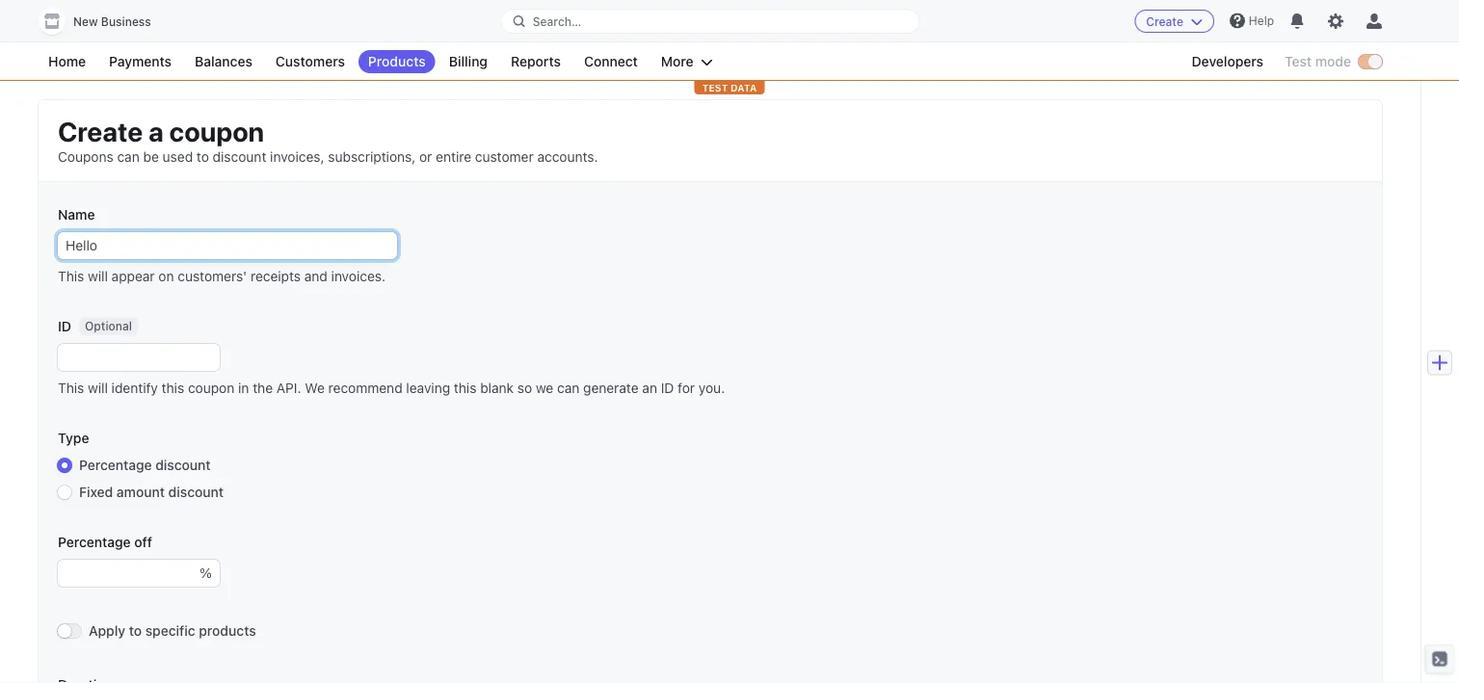 Task type: describe. For each thing, give the bounding box(es) containing it.
Name text field
[[58, 232, 397, 259]]

appear
[[111, 268, 155, 284]]

test data
[[702, 82, 757, 93]]

the
[[253, 380, 273, 396]]

balances link
[[185, 50, 262, 73]]

coupon inside create a coupon coupons can be used to discount invoices, subscriptions, or entire customer accounts.
[[169, 115, 264, 147]]

used
[[163, 149, 193, 165]]

percentage off
[[58, 534, 152, 550]]

percentage discount
[[79, 457, 211, 473]]

identify
[[111, 380, 158, 396]]

2 this from the left
[[454, 380, 477, 396]]

home link
[[39, 50, 95, 73]]

test
[[1285, 53, 1312, 69]]

billing link
[[439, 50, 497, 73]]

amount
[[117, 484, 165, 500]]

new business
[[73, 15, 151, 28]]

developers
[[1192, 53, 1264, 69]]

new
[[73, 15, 98, 28]]

1 horizontal spatial can
[[557, 380, 580, 396]]

create a coupon coupons can be used to discount invoices, subscriptions, or entire customer accounts.
[[58, 115, 598, 165]]

fixed
[[79, 484, 113, 500]]

payments
[[109, 53, 172, 69]]

new business button
[[39, 8, 170, 35]]

reports link
[[501, 50, 571, 73]]

products
[[368, 53, 426, 69]]

apply to specific products
[[89, 623, 256, 639]]

receipts
[[251, 268, 301, 284]]

%
[[200, 565, 212, 581]]

type
[[58, 430, 89, 446]]

1 this from the left
[[162, 380, 184, 396]]

will for appear
[[88, 268, 108, 284]]

can inside create a coupon coupons can be used to discount invoices, subscriptions, or entire customer accounts.
[[117, 149, 140, 165]]

more button
[[651, 50, 723, 73]]

% button
[[200, 560, 220, 587]]

percentage for percentage off
[[58, 534, 131, 550]]

help button
[[1222, 5, 1282, 36]]

create for create a coupon coupons can be used to discount invoices, subscriptions, or entire customer accounts.
[[58, 115, 143, 147]]

we
[[536, 380, 553, 396]]

an
[[642, 380, 657, 396]]

recommend
[[328, 380, 403, 396]]

this will identify this coupon in the api. we recommend leaving this blank so we can generate an id for you.
[[58, 380, 725, 396]]

0 vertical spatial id
[[58, 319, 71, 334]]

for
[[678, 380, 695, 396]]

generate
[[583, 380, 639, 396]]

search…
[[533, 14, 581, 28]]

create for create
[[1146, 14, 1183, 28]]

blank
[[480, 380, 514, 396]]

you.
[[699, 380, 725, 396]]

help
[[1249, 14, 1274, 27]]

invoices.
[[331, 268, 386, 284]]

coupons
[[58, 149, 113, 165]]

specific
[[145, 623, 195, 639]]

home
[[48, 53, 86, 69]]

api.
[[277, 380, 301, 396]]



Task type: locate. For each thing, give the bounding box(es) containing it.
discount right amount at the bottom of the page
[[168, 484, 224, 500]]

will left the appear
[[88, 268, 108, 284]]

subscriptions,
[[328, 149, 416, 165]]

1 vertical spatial will
[[88, 380, 108, 396]]

1 this from the top
[[58, 268, 84, 284]]

will left "identify"
[[88, 380, 108, 396]]

accounts.
[[537, 149, 598, 165]]

this will appear on customers' receipts and invoices.
[[58, 268, 386, 284]]

billing
[[449, 53, 488, 69]]

optional
[[85, 320, 132, 333]]

customers link
[[266, 50, 355, 73]]

test mode
[[1285, 53, 1351, 69]]

customers
[[276, 53, 345, 69]]

or
[[419, 149, 432, 165]]

1 horizontal spatial create
[[1146, 14, 1183, 28]]

can right we at the bottom
[[557, 380, 580, 396]]

2 this from the top
[[58, 380, 84, 396]]

0 horizontal spatial can
[[117, 149, 140, 165]]

Search… text field
[[502, 9, 919, 33]]

mode
[[1315, 53, 1351, 69]]

coupon up used
[[169, 115, 264, 147]]

discount
[[213, 149, 266, 165], [155, 457, 211, 473], [168, 484, 224, 500]]

so
[[517, 380, 532, 396]]

1 vertical spatial id
[[661, 380, 674, 396]]

id
[[58, 319, 71, 334], [661, 380, 674, 396]]

0 vertical spatial will
[[88, 268, 108, 284]]

test
[[702, 82, 728, 93]]

1 vertical spatial to
[[129, 623, 142, 639]]

products
[[199, 623, 256, 639]]

will for identify
[[88, 380, 108, 396]]

id left optional
[[58, 319, 71, 334]]

create button
[[1135, 10, 1214, 33]]

to right used
[[197, 149, 209, 165]]

1 will from the top
[[88, 268, 108, 284]]

to
[[197, 149, 209, 165], [129, 623, 142, 639]]

balances
[[195, 53, 252, 69]]

0 horizontal spatial id
[[58, 319, 71, 334]]

percentage
[[79, 457, 152, 473], [58, 534, 131, 550]]

this
[[58, 268, 84, 284], [58, 380, 84, 396]]

create
[[1146, 14, 1183, 28], [58, 115, 143, 147]]

in
[[238, 380, 249, 396]]

business
[[101, 15, 151, 28]]

1 vertical spatial create
[[58, 115, 143, 147]]

entire
[[436, 149, 471, 165]]

connect
[[584, 53, 638, 69]]

this right "identify"
[[162, 380, 184, 396]]

0 vertical spatial coupon
[[169, 115, 264, 147]]

percentage left off on the bottom of the page
[[58, 534, 131, 550]]

0 horizontal spatial to
[[129, 623, 142, 639]]

reports
[[511, 53, 561, 69]]

create up developers link
[[1146, 14, 1183, 28]]

percentage for percentage discount
[[79, 457, 152, 473]]

will
[[88, 268, 108, 284], [88, 380, 108, 396]]

coupon
[[169, 115, 264, 147], [188, 380, 235, 396]]

discount up fixed amount discount
[[155, 457, 211, 473]]

0 vertical spatial create
[[1146, 14, 1183, 28]]

0 horizontal spatial this
[[162, 380, 184, 396]]

1 vertical spatial coupon
[[188, 380, 235, 396]]

developers link
[[1182, 50, 1273, 73]]

data
[[731, 82, 757, 93]]

create inside button
[[1146, 14, 1183, 28]]

2 will from the top
[[88, 380, 108, 396]]

this up type
[[58, 380, 84, 396]]

create inside create a coupon coupons can be used to discount invoices, subscriptions, or entire customer accounts.
[[58, 115, 143, 147]]

coupon left in in the bottom left of the page
[[188, 380, 235, 396]]

we
[[305, 380, 325, 396]]

1 horizontal spatial this
[[454, 380, 477, 396]]

this for this will appear on customers' receipts and invoices.
[[58, 268, 84, 284]]

0 vertical spatial this
[[58, 268, 84, 284]]

percentage up fixed
[[79, 457, 152, 473]]

on
[[158, 268, 174, 284]]

0 vertical spatial discount
[[213, 149, 266, 165]]

1 vertical spatial discount
[[155, 457, 211, 473]]

0 vertical spatial percentage
[[79, 457, 152, 473]]

ID text field
[[58, 344, 220, 371]]

to right the apply
[[129, 623, 142, 639]]

more
[[661, 53, 694, 69]]

connect link
[[574, 50, 648, 73]]

this down 'name' on the left top
[[58, 268, 84, 284]]

name
[[58, 207, 95, 223]]

create up "coupons"
[[58, 115, 143, 147]]

products link
[[358, 50, 435, 73]]

invoices,
[[270, 149, 324, 165]]

and
[[304, 268, 328, 284]]

id right 'an'
[[661, 380, 674, 396]]

1 vertical spatial percentage
[[58, 534, 131, 550]]

0 vertical spatial can
[[117, 149, 140, 165]]

1 vertical spatial this
[[58, 380, 84, 396]]

apply
[[89, 623, 125, 639]]

0 horizontal spatial create
[[58, 115, 143, 147]]

this
[[162, 380, 184, 396], [454, 380, 477, 396]]

can
[[117, 149, 140, 165], [557, 380, 580, 396]]

fixed amount discount
[[79, 484, 224, 500]]

customers'
[[178, 268, 247, 284]]

discount inside create a coupon coupons can be used to discount invoices, subscriptions, or entire customer accounts.
[[213, 149, 266, 165]]

discount left invoices,
[[213, 149, 266, 165]]

to inside create a coupon coupons can be used to discount invoices, subscriptions, or entire customer accounts.
[[197, 149, 209, 165]]

customer
[[475, 149, 534, 165]]

0 vertical spatial to
[[197, 149, 209, 165]]

this left blank
[[454, 380, 477, 396]]

can left be on the top
[[117, 149, 140, 165]]

1 horizontal spatial to
[[197, 149, 209, 165]]

a
[[148, 115, 164, 147]]

off
[[134, 534, 152, 550]]

be
[[143, 149, 159, 165]]

leaving
[[406, 380, 450, 396]]

None text field
[[58, 560, 200, 587]]

1 horizontal spatial id
[[661, 380, 674, 396]]

1 vertical spatial can
[[557, 380, 580, 396]]

Search… search field
[[502, 9, 919, 33]]

2 vertical spatial discount
[[168, 484, 224, 500]]

this for this will identify this coupon in the api. we recommend leaving this blank so we can generate an id for you.
[[58, 380, 84, 396]]

payments link
[[99, 50, 181, 73]]



Task type: vqa. For each thing, say whether or not it's contained in the screenshot.
the specific
yes



